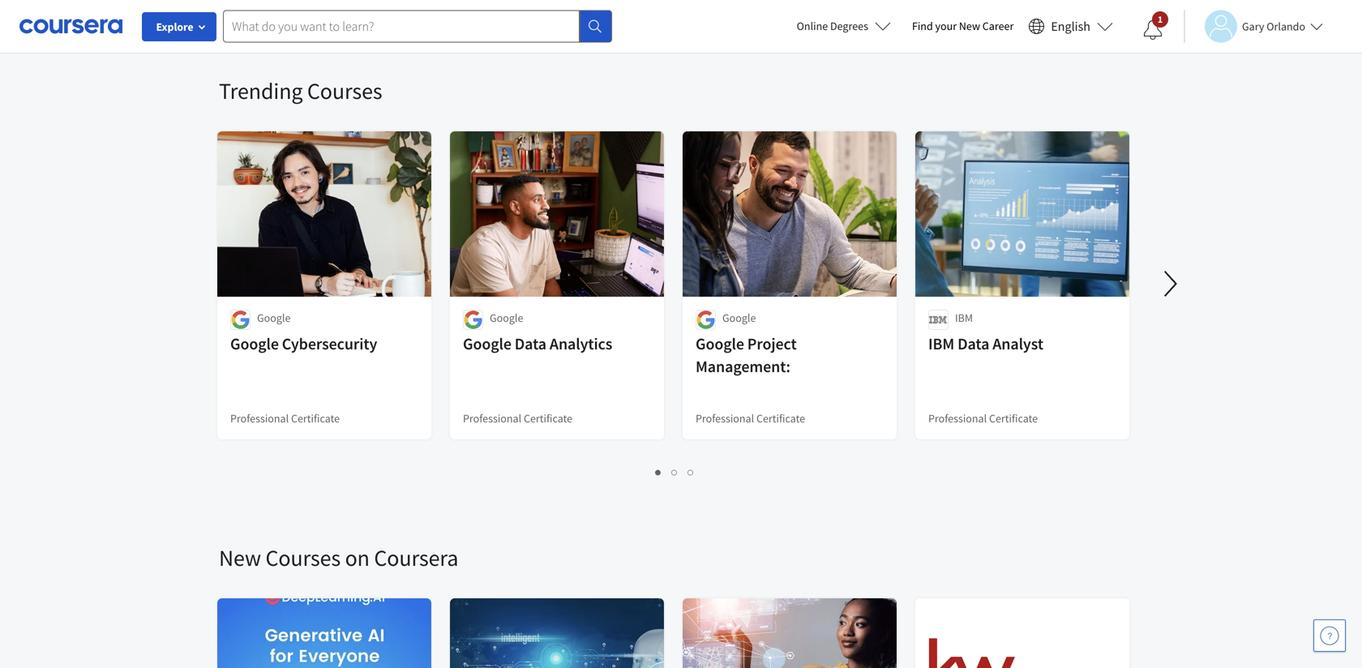 Task type: locate. For each thing, give the bounding box(es) containing it.
explore button
[[142, 12, 216, 41]]

ibm right ibm image
[[955, 311, 973, 325]]

1 google image from the left
[[230, 310, 251, 330]]

4 certificate from the left
[[989, 411, 1038, 426]]

None search field
[[223, 10, 612, 43]]

professional certificate for google project management:
[[696, 411, 805, 426]]

1 horizontal spatial 1
[[1158, 13, 1163, 26]]

professional certificate down management:
[[696, 411, 805, 426]]

google data analytics
[[463, 334, 612, 354]]

1 data from the left
[[515, 334, 546, 354]]

google image up google data analytics
[[463, 310, 483, 330]]

1 vertical spatial list
[[219, 462, 1131, 481]]

trending courses
[[219, 77, 382, 105]]

1 vertical spatial 1
[[656, 464, 662, 479]]

1 inside list
[[656, 464, 662, 479]]

certificate for ibm data analyst
[[989, 411, 1038, 426]]

english
[[1051, 18, 1091, 34]]

ibm image
[[928, 310, 949, 330]]

certificate down management:
[[756, 411, 805, 426]]

1 horizontal spatial 1 button
[[1130, 11, 1176, 49]]

data left analytics
[[515, 334, 546, 354]]

3
[[688, 464, 694, 479]]

google image up google cybersecurity
[[230, 310, 251, 330]]

1 button inside trending courses carousel element
[[651, 462, 667, 481]]

professional certificate for google data analytics
[[463, 411, 572, 426]]

1 horizontal spatial data
[[958, 334, 989, 354]]

keller williams real estate agent professional certificate by keller williams, image
[[915, 598, 1130, 668]]

0 horizontal spatial google image
[[230, 310, 251, 330]]

coursera
[[374, 544, 458, 572]]

1 horizontal spatial google image
[[463, 310, 483, 330]]

google inside "google project management:"
[[696, 334, 744, 354]]

professional certificate
[[230, 411, 340, 426], [463, 411, 572, 426], [696, 411, 805, 426], [928, 411, 1038, 426]]

certificate
[[291, 411, 340, 426], [524, 411, 572, 426], [756, 411, 805, 426], [989, 411, 1038, 426]]

trending courses carousel element
[[211, 28, 1362, 495]]

certificate for google cybersecurity
[[291, 411, 340, 426]]

analyst
[[993, 334, 1043, 354]]

professional certificate for ibm data analyst
[[928, 411, 1038, 426]]

1 professional certificate from the left
[[230, 411, 340, 426]]

english button
[[1022, 0, 1120, 53]]

1 button
[[1130, 11, 1176, 49], [651, 462, 667, 481]]

4 professional certificate from the left
[[928, 411, 1038, 426]]

trending
[[219, 77, 303, 105]]

list inside trending courses carousel element
[[219, 462, 1131, 481]]

1 horizontal spatial ibm
[[955, 311, 973, 325]]

certificate down google data analytics
[[524, 411, 572, 426]]

0 vertical spatial courses
[[307, 77, 382, 105]]

find
[[912, 19, 933, 33]]

data
[[515, 334, 546, 354], [958, 334, 989, 354]]

courses inside trending courses carousel element
[[307, 77, 382, 105]]

courses for new
[[265, 544, 341, 572]]

coursera image
[[19, 13, 122, 39]]

new
[[959, 19, 980, 33], [219, 544, 261, 572]]

0 horizontal spatial 1 button
[[651, 462, 667, 481]]

0 horizontal spatial data
[[515, 334, 546, 354]]

list containing 1
[[219, 462, 1131, 481]]

1 horizontal spatial new
[[959, 19, 980, 33]]

google image
[[230, 310, 251, 330], [463, 310, 483, 330]]

google image
[[696, 310, 716, 330]]

1 vertical spatial new
[[219, 544, 261, 572]]

professional certificate down google data analytics
[[463, 411, 572, 426]]

professional certificate for google cybersecurity
[[230, 411, 340, 426]]

certificate down google cybersecurity
[[291, 411, 340, 426]]

data left analyst
[[958, 334, 989, 354]]

2 certificate from the left
[[524, 411, 572, 426]]

2 google image from the left
[[463, 310, 483, 330]]

professional certificate down google cybersecurity
[[230, 411, 340, 426]]

3 professional from the left
[[696, 411, 754, 426]]

ibm
[[955, 311, 973, 325], [928, 334, 954, 354]]

courses for trending
[[307, 77, 382, 105]]

find your new career link
[[904, 16, 1022, 36]]

ibm down ibm image
[[928, 334, 954, 354]]

2 data from the left
[[958, 334, 989, 354]]

1 vertical spatial ibm
[[928, 334, 954, 354]]

professional certificate down ibm data analyst
[[928, 411, 1038, 426]]

gary orlando button
[[1184, 10, 1323, 43]]

3 certificate from the left
[[756, 411, 805, 426]]

ibm data analyst
[[928, 334, 1043, 354]]

1 vertical spatial courses
[[265, 544, 341, 572]]

3 professional certificate from the left
[[696, 411, 805, 426]]

1
[[1158, 13, 1163, 26], [656, 464, 662, 479]]

generative ai for everyone course by deeplearning.ai, image
[[217, 598, 432, 668]]

4 professional from the left
[[928, 411, 987, 426]]

1 vertical spatial 1 button
[[651, 462, 667, 481]]

0 vertical spatial new
[[959, 19, 980, 33]]

0 horizontal spatial ibm
[[928, 334, 954, 354]]

courses inside the new courses on coursera carousel element
[[265, 544, 341, 572]]

professional for ibm data analyst
[[928, 411, 987, 426]]

2 professional from the left
[[463, 411, 521, 426]]

next slide image
[[1151, 264, 1190, 303]]

online degrees button
[[784, 8, 904, 44]]

0 vertical spatial list
[[219, 0, 1131, 13]]

0 horizontal spatial new
[[219, 544, 261, 572]]

courses
[[307, 77, 382, 105], [265, 544, 341, 572]]

cybersecurity
[[282, 334, 377, 354]]

google image for google cybersecurity
[[230, 310, 251, 330]]

0 horizontal spatial 1
[[656, 464, 662, 479]]

1 certificate from the left
[[291, 411, 340, 426]]

2
[[672, 464, 678, 479]]

google cybersecurity
[[230, 334, 377, 354]]

certificate down analyst
[[989, 411, 1038, 426]]

data for google
[[515, 334, 546, 354]]

2 professional certificate from the left
[[463, 411, 572, 426]]

0 vertical spatial ibm
[[955, 311, 973, 325]]

google
[[257, 311, 291, 325], [490, 311, 523, 325], [722, 311, 756, 325], [230, 334, 279, 354], [463, 334, 512, 354], [696, 334, 744, 354]]

2 list from the top
[[219, 462, 1131, 481]]

google project management:
[[696, 334, 797, 377]]

professional
[[230, 411, 289, 426], [463, 411, 521, 426], [696, 411, 754, 426], [928, 411, 987, 426]]

1 professional from the left
[[230, 411, 289, 426]]

list
[[219, 0, 1131, 13], [219, 462, 1131, 481]]



Task type: vqa. For each thing, say whether or not it's contained in the screenshot.
Overview button at the top of page
no



Task type: describe. For each thing, give the bounding box(es) containing it.
find your new career
[[912, 19, 1014, 33]]

professional for google project management:
[[696, 411, 754, 426]]

0 vertical spatial 1
[[1158, 13, 1163, 26]]

on
[[345, 544, 370, 572]]

What do you want to learn? text field
[[223, 10, 580, 43]]

online degrees
[[797, 19, 868, 33]]

gary
[[1242, 19, 1264, 34]]

your
[[935, 19, 957, 33]]

3 button
[[683, 462, 699, 481]]

ibm for ibm data analyst
[[928, 334, 954, 354]]

orlando
[[1267, 19, 1305, 34]]

management:
[[696, 356, 791, 377]]

new courses on coursera
[[219, 544, 458, 572]]

degrees
[[830, 19, 868, 33]]

new courses on coursera carousel element
[[211, 495, 1362, 668]]

professional for google cybersecurity
[[230, 411, 289, 426]]

project
[[747, 334, 797, 354]]

google image for google data analytics
[[463, 310, 483, 330]]

help center image
[[1320, 626, 1339, 645]]

data for ibm
[[958, 334, 989, 354]]

show notifications image
[[1143, 20, 1163, 40]]

certificate for google project management:
[[756, 411, 805, 426]]

explore
[[156, 19, 193, 34]]

professional for google data analytics
[[463, 411, 521, 426]]

microsoft power bi data analyst professional certificate by microsoft, image
[[683, 598, 898, 668]]

certificate for google data analytics
[[524, 411, 572, 426]]

generative ai fundamentals specialization by ibm, image
[[450, 598, 665, 668]]

2 button
[[667, 462, 683, 481]]

career
[[983, 19, 1014, 33]]

analytics
[[550, 334, 612, 354]]

0 vertical spatial 1 button
[[1130, 11, 1176, 49]]

online
[[797, 19, 828, 33]]

1 list from the top
[[219, 0, 1131, 13]]

ibm for ibm
[[955, 311, 973, 325]]

gary orlando
[[1242, 19, 1305, 34]]



